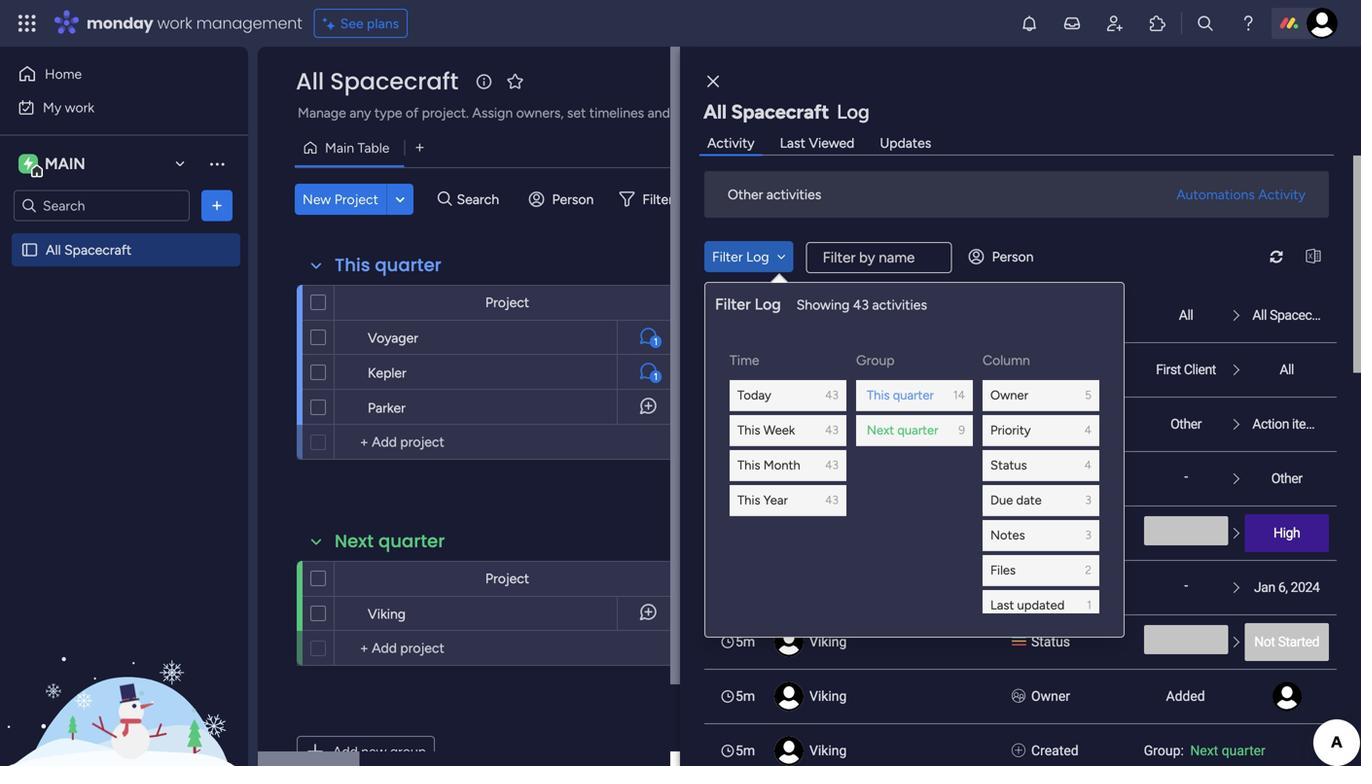 Task type: vqa. For each thing, say whether or not it's contained in the screenshot.


Task type: describe. For each thing, give the bounding box(es) containing it.
9
[[959, 423, 965, 437]]

where
[[757, 105, 794, 121]]

lottie animation element
[[0, 570, 248, 767]]

showing
[[797, 297, 850, 313]]

priority
[[990, 423, 1031, 438]]

added
[[1166, 689, 1205, 705]]

new project button
[[295, 184, 386, 215]]

2 of from the left
[[740, 105, 753, 121]]

1 for kepler
[[654, 371, 658, 383]]

quarter inside field
[[375, 253, 442, 278]]

set
[[567, 105, 586, 121]]

project.
[[422, 105, 469, 121]]

first client
[[1156, 362, 1216, 378]]

invite members image
[[1105, 14, 1125, 33]]

all up the action items
[[1280, 362, 1294, 378]]

next quarter inside 'field'
[[335, 529, 445, 554]]

updated
[[1017, 598, 1065, 613]]

2 horizontal spatial next
[[1190, 743, 1218, 759]]

2 horizontal spatial other
[[1271, 471, 1302, 487]]

1 vertical spatial due
[[1031, 580, 1055, 596]]

43 for today
[[825, 388, 839, 402]]

activity inside "button"
[[1258, 186, 1306, 203]]

today
[[738, 387, 771, 403]]

new
[[303, 191, 331, 208]]

management
[[196, 12, 302, 34]]

1m
[[736, 362, 755, 378]]

your
[[798, 105, 825, 121]]

viewed
[[809, 135, 855, 151]]

main button
[[14, 147, 194, 180]]

created
[[1031, 743, 1079, 759]]

43 for this year
[[825, 493, 839, 507]]

new project
[[303, 191, 378, 208]]

public board image
[[20, 241, 39, 259]]

jan
[[1254, 580, 1275, 596]]

showing 43 activities
[[797, 297, 927, 313]]

filter inside button
[[712, 249, 743, 265]]

year
[[763, 493, 788, 508]]

5m for created
[[736, 743, 755, 759]]

month
[[763, 458, 800, 473]]

0 vertical spatial status
[[990, 458, 1027, 473]]

1 horizontal spatial person
[[992, 249, 1034, 265]]

not started
[[1254, 634, 1319, 650]]

group:
[[1144, 743, 1184, 759]]

0 horizontal spatial date
[[1016, 493, 1042, 508]]

this left week
[[738, 423, 760, 438]]

0 horizontal spatial due
[[990, 493, 1013, 508]]

0 horizontal spatial person
[[552, 191, 594, 208]]

2 vertical spatial log
[[755, 295, 781, 314]]

2 board name changed from the top
[[1031, 362, 1160, 378]]

close image
[[707, 75, 719, 89]]

see plans button
[[314, 9, 408, 38]]

spacecraft inside all spacecraft list box
[[64, 242, 132, 258]]

Search in workspace field
[[41, 195, 162, 217]]

2024
[[1291, 580, 1320, 596]]

last viewed
[[780, 135, 855, 151]]

this month
[[738, 458, 800, 473]]

all inside list box
[[46, 242, 61, 258]]

jan 6, 2024
[[1254, 580, 1320, 596]]

home button
[[12, 58, 209, 90]]

project
[[828, 105, 872, 121]]

dapulse text column image for other
[[1012, 469, 1027, 489]]

filter inside popup button
[[643, 191, 673, 208]]

updates
[[880, 135, 931, 151]]

main
[[45, 155, 85, 173]]

list box containing now
[[704, 288, 1337, 767]]

lottie animation image
[[0, 570, 248, 767]]

files
[[990, 563, 1016, 578]]

43 for this week
[[825, 423, 839, 437]]

assign
[[472, 105, 513, 121]]

0 vertical spatial activities
[[766, 186, 821, 203]]

now
[[736, 307, 761, 324]]

see plans
[[340, 15, 399, 32]]

not
[[1254, 634, 1275, 650]]

last for last updated
[[990, 598, 1014, 613]]

owners,
[[516, 105, 564, 121]]

week
[[763, 423, 795, 438]]

see
[[340, 15, 364, 32]]

1 vertical spatial filter log
[[715, 295, 781, 314]]

spacecraft up "last viewed" at the top right
[[731, 100, 829, 124]]

1 for voyager
[[654, 336, 658, 348]]

2 vertical spatial 1
[[1087, 598, 1092, 612]]

notifications image
[[1020, 14, 1039, 33]]

1 vertical spatial owner
[[1031, 689, 1070, 705]]

plans
[[367, 15, 399, 32]]

1 board from the top
[[1031, 307, 1067, 324]]

kepler
[[368, 365, 407, 381]]

items
[[1292, 416, 1324, 432]]

2 name from the top
[[1071, 362, 1105, 378]]

all right keep on the top
[[703, 100, 727, 124]]

1 vertical spatial this quarter
[[867, 387, 934, 403]]

time
[[730, 352, 759, 369]]

all right the now
[[810, 307, 825, 324]]

3 for notes
[[1085, 528, 1092, 542]]

1 horizontal spatial other
[[1171, 416, 1202, 432]]

this down 'group'
[[867, 387, 890, 403]]

project inside new project button
[[334, 191, 378, 208]]

and
[[648, 105, 670, 121]]

1 horizontal spatial activities
[[872, 297, 927, 313]]

0 vertical spatial person button
[[521, 184, 606, 215]]

4m for action
[[736, 416, 755, 432]]

main table button
[[295, 132, 404, 163]]

project for next quarter
[[485, 571, 529, 587]]

project for this quarter
[[485, 294, 529, 311]]

2 board from the top
[[1031, 362, 1067, 378]]

1 horizontal spatial person button
[[961, 241, 1045, 272]]

0 vertical spatial angle down image
[[396, 192, 405, 207]]

this year
[[738, 493, 788, 508]]

notes for action
[[1031, 416, 1068, 432]]

2 changed from the top
[[1108, 362, 1160, 378]]

export to excel image
[[1298, 250, 1329, 264]]

dapulse text column image for action
[[1012, 414, 1027, 435]]

help
[[1212, 717, 1247, 737]]

manage
[[298, 105, 346, 121]]

notes for other
[[1031, 471, 1068, 487]]

main
[[325, 140, 354, 156]]

automations activity
[[1177, 186, 1306, 203]]

timelines
[[589, 105, 644, 121]]

filter button
[[611, 184, 703, 215]]

filter log inside button
[[712, 249, 769, 265]]

this left month
[[738, 458, 760, 473]]

0 vertical spatial log
[[837, 100, 870, 124]]

last updated
[[990, 598, 1065, 613]]

2 vertical spatial filter
[[715, 295, 751, 314]]

1 changed from the top
[[1108, 307, 1160, 324]]



Task type: locate. For each thing, give the bounding box(es) containing it.
1 dapulse text column image from the top
[[1012, 414, 1027, 435]]

type
[[375, 105, 402, 121]]

last down the all spacecraft log
[[780, 135, 806, 151]]

1 button for voyager
[[617, 320, 680, 355]]

0 vertical spatial other
[[728, 186, 763, 203]]

help button
[[1196, 711, 1264, 743]]

0 vertical spatial 4m
[[736, 416, 755, 432]]

name
[[1071, 307, 1105, 324], [1071, 362, 1105, 378]]

manage any type of project. assign owners, set timelines and keep track of where your project stands. button
[[295, 101, 948, 125]]

2 dapulse text column image from the top
[[1012, 469, 1027, 489]]

v2 multiple person column image
[[1012, 687, 1026, 707]]

any
[[350, 105, 371, 121]]

v2 search image
[[438, 189, 452, 210]]

43 right showing
[[853, 297, 869, 313]]

angle down image inside filter log button
[[777, 250, 786, 264]]

noah lott image
[[1307, 8, 1338, 39]]

1 horizontal spatial work
[[157, 12, 192, 34]]

0 horizontal spatial activity
[[707, 135, 755, 151]]

0 vertical spatial next
[[867, 423, 894, 438]]

0 vertical spatial person
[[552, 191, 594, 208]]

This quarter field
[[330, 253, 446, 278]]

activities
[[766, 186, 821, 203], [872, 297, 927, 313]]

0 vertical spatial notes
[[1031, 416, 1068, 432]]

option
[[0, 233, 248, 236]]

work for monday
[[157, 12, 192, 34]]

this quarter
[[335, 253, 442, 278], [867, 387, 934, 403]]

dapulse plus image
[[1012, 741, 1026, 762]]

this quarter down 'group'
[[867, 387, 934, 403]]

home
[[45, 66, 82, 82]]

project
[[334, 191, 378, 208], [485, 294, 529, 311], [485, 571, 529, 587]]

work for my
[[65, 99, 94, 116]]

1 of from the left
[[406, 105, 419, 121]]

0 horizontal spatial work
[[65, 99, 94, 116]]

all spacecraft down search in workspace field
[[46, 242, 132, 258]]

last down 'files'
[[990, 598, 1014, 613]]

0 vertical spatial filter log
[[712, 249, 769, 265]]

1 vertical spatial dapulse text column image
[[1012, 469, 1027, 489]]

1 vertical spatial person
[[992, 249, 1034, 265]]

1 vertical spatial 4
[[1084, 458, 1092, 472]]

1 horizontal spatial last
[[990, 598, 1014, 613]]

0 horizontal spatial other
[[728, 186, 763, 203]]

1 vertical spatial due date
[[1031, 580, 1085, 596]]

last
[[780, 135, 806, 151], [990, 598, 1014, 613]]

first
[[1156, 362, 1181, 378]]

Search field
[[452, 186, 510, 213]]

voyager
[[368, 330, 418, 346]]

other up high
[[1271, 471, 1302, 487]]

help image
[[1239, 14, 1258, 33]]

other down first client
[[1171, 416, 1202, 432]]

work inside button
[[65, 99, 94, 116]]

work
[[157, 12, 192, 34], [65, 99, 94, 116]]

filter log
[[712, 249, 769, 265], [715, 295, 781, 314]]

1 board name changed from the top
[[1031, 307, 1160, 324]]

0 vertical spatial 3
[[1085, 493, 1092, 507]]

0 horizontal spatial next
[[335, 529, 374, 554]]

log inside button
[[746, 249, 769, 265]]

dapulse text column image down priority
[[1012, 469, 1027, 489]]

filter log button
[[704, 241, 794, 272]]

1 vertical spatial activities
[[872, 297, 927, 313]]

1 vertical spatial work
[[65, 99, 94, 116]]

all right public board image
[[46, 242, 61, 258]]

manage any type of project. assign owners, set timelines and keep track of where your project stands.
[[298, 105, 919, 121]]

filter log down filter log button
[[715, 295, 781, 314]]

table
[[358, 140, 390, 156]]

due date
[[990, 493, 1042, 508], [1031, 580, 1085, 596]]

activity up refresh image
[[1258, 186, 1306, 203]]

Filter by name field
[[806, 242, 952, 273]]

1 vertical spatial changed
[[1108, 362, 1160, 378]]

activities down filter by name field at the right
[[872, 297, 927, 313]]

this inside field
[[335, 253, 370, 278]]

all spacecraft up 'group'
[[810, 307, 894, 324]]

log up the now
[[746, 249, 769, 265]]

track
[[706, 105, 737, 121]]

workspace image
[[18, 153, 38, 175], [24, 153, 33, 175]]

owner
[[990, 387, 1028, 403], [1031, 689, 1070, 705]]

this down new project
[[335, 253, 370, 278]]

quarter inside 'field'
[[378, 529, 445, 554]]

5m for owner
[[736, 689, 755, 705]]

changed
[[1108, 307, 1160, 324], [1108, 362, 1160, 378]]

1 5m from the top
[[736, 634, 755, 650]]

action items
[[1253, 416, 1324, 432]]

43 right week
[[825, 423, 839, 437]]

date down priority
[[1016, 493, 1042, 508]]

all spacecraft up type at the left top of page
[[296, 65, 459, 98]]

6,
[[1278, 580, 1288, 596]]

spacecraft down export to excel image
[[1270, 307, 1331, 324]]

1 3 from the top
[[1085, 493, 1092, 507]]

this quarter inside field
[[335, 253, 442, 278]]

+ Add project text field
[[344, 431, 671, 454]]

2 vertical spatial other
[[1271, 471, 1302, 487]]

v2 edit image
[[1012, 360, 1026, 380]]

keep
[[674, 105, 703, 121]]

0 horizontal spatial next quarter
[[335, 529, 445, 554]]

1 vertical spatial 3
[[1085, 528, 1092, 542]]

1 horizontal spatial this quarter
[[867, 387, 934, 403]]

1 horizontal spatial date
[[1058, 580, 1085, 596]]

1 vertical spatial other
[[1171, 416, 1202, 432]]

0 vertical spatial 1
[[654, 336, 658, 348]]

due
[[990, 493, 1013, 508], [1031, 580, 1055, 596]]

all
[[296, 65, 324, 98], [703, 100, 727, 124], [46, 242, 61, 258], [810, 307, 825, 324], [1179, 307, 1193, 324], [1253, 307, 1267, 324], [810, 362, 825, 378], [1280, 362, 1294, 378]]

1 horizontal spatial owner
[[1031, 689, 1070, 705]]

1 vertical spatial last
[[990, 598, 1014, 613]]

1 horizontal spatial next
[[867, 423, 894, 438]]

log up "viewed"
[[837, 100, 870, 124]]

0 horizontal spatial activities
[[766, 186, 821, 203]]

all up first client
[[1179, 307, 1193, 324]]

0 vertical spatial this quarter
[[335, 253, 442, 278]]

monday work management
[[87, 12, 302, 34]]

all spacecraft list box
[[0, 230, 248, 529]]

workspace options image
[[207, 154, 227, 173]]

5
[[1085, 388, 1092, 402]]

2
[[1085, 563, 1092, 577]]

angle down image down other activities
[[777, 250, 786, 264]]

1 vertical spatial 1
[[654, 371, 658, 383]]

due up updated
[[1031, 580, 1055, 596]]

4 for status
[[1084, 458, 1092, 472]]

next inside 'field'
[[335, 529, 374, 554]]

3 5m from the top
[[736, 743, 755, 759]]

2 4m from the top
[[736, 471, 755, 487]]

status inside list box
[[1031, 634, 1070, 650]]

dapulse date column image
[[1012, 578, 1026, 598]]

parker
[[368, 400, 406, 416]]

1 button
[[617, 320, 680, 355], [617, 355, 680, 390]]

0 vertical spatial work
[[157, 12, 192, 34]]

filter down filter log button
[[715, 295, 751, 314]]

group: next quarter
[[1144, 743, 1266, 759]]

changed left client
[[1108, 362, 1160, 378]]

3 for due date
[[1085, 493, 1092, 507]]

4m down the today
[[736, 416, 755, 432]]

add to favorites image
[[505, 72, 525, 91]]

2 vertical spatial notes
[[990, 528, 1025, 543]]

board
[[1031, 307, 1067, 324], [1031, 362, 1067, 378]]

0 vertical spatial due
[[990, 493, 1013, 508]]

1 horizontal spatial status
[[1031, 634, 1070, 650]]

1 vertical spatial 4m
[[736, 471, 755, 487]]

viking
[[810, 416, 847, 432], [810, 471, 847, 487], [368, 606, 406, 623], [810, 634, 847, 650], [810, 689, 847, 705], [810, 743, 847, 759]]

my work
[[43, 99, 94, 116]]

other activities
[[728, 186, 821, 203]]

0 vertical spatial 4
[[1084, 423, 1092, 437]]

list box
[[704, 288, 1337, 767]]

1 vertical spatial log
[[746, 249, 769, 265]]

filter down and
[[643, 191, 673, 208]]

all spacecraft log
[[703, 100, 870, 124]]

1 horizontal spatial of
[[740, 105, 753, 121]]

0 vertical spatial filter
[[643, 191, 673, 208]]

spacecraft up 'group'
[[828, 307, 894, 324]]

add view image
[[416, 141, 424, 155]]

refresh image
[[1261, 250, 1292, 264]]

changed up first
[[1108, 307, 1160, 324]]

my work button
[[12, 92, 209, 123]]

status down priority
[[990, 458, 1027, 473]]

board name changed
[[1031, 307, 1160, 324], [1031, 362, 1160, 378]]

angle down image
[[396, 192, 405, 207], [777, 250, 786, 264]]

4m up this year
[[736, 471, 755, 487]]

filter up the now
[[712, 249, 743, 265]]

work right my
[[65, 99, 94, 116]]

group
[[856, 352, 895, 369]]

0 horizontal spatial last
[[780, 135, 806, 151]]

1 horizontal spatial activity
[[1258, 186, 1306, 203]]

1 horizontal spatial angle down image
[[777, 250, 786, 264]]

0 horizontal spatial this quarter
[[335, 253, 442, 278]]

1 vertical spatial next
[[335, 529, 374, 554]]

+ Add project text field
[[344, 637, 671, 661]]

person button
[[521, 184, 606, 215], [961, 241, 1045, 272]]

0 vertical spatial name
[[1071, 307, 1105, 324]]

1 vertical spatial status
[[1031, 634, 1070, 650]]

all left 'group'
[[810, 362, 825, 378]]

2 vertical spatial 5m
[[736, 743, 755, 759]]

1 vertical spatial activity
[[1258, 186, 1306, 203]]

1 vertical spatial notes
[[1031, 471, 1068, 487]]

all down refresh image
[[1253, 307, 1267, 324]]

options image
[[207, 196, 227, 216]]

5m
[[736, 634, 755, 650], [736, 689, 755, 705], [736, 743, 755, 759]]

1 4m from the top
[[736, 416, 755, 432]]

filter log up the now
[[712, 249, 769, 265]]

this left year
[[738, 493, 760, 508]]

notes
[[1031, 416, 1068, 432], [1031, 471, 1068, 487], [990, 528, 1025, 543]]

1 horizontal spatial next quarter
[[867, 423, 938, 438]]

filter
[[643, 191, 673, 208], [712, 249, 743, 265], [715, 295, 751, 314]]

spacecraft down search in workspace field
[[64, 242, 132, 258]]

angle down image left v2 search image
[[396, 192, 405, 207]]

quarter
[[375, 253, 442, 278], [893, 387, 934, 403], [897, 423, 938, 438], [378, 529, 445, 554], [1222, 743, 1266, 759]]

1 workspace image from the left
[[18, 153, 38, 175]]

main table
[[325, 140, 390, 156]]

0 vertical spatial board
[[1031, 307, 1067, 324]]

0 vertical spatial board name changed
[[1031, 307, 1160, 324]]

automations activity button
[[1169, 179, 1314, 210]]

status down updated
[[1031, 634, 1070, 650]]

owner right v2 multiple person column image
[[1031, 689, 1070, 705]]

1
[[654, 336, 658, 348], [654, 371, 658, 383], [1087, 598, 1092, 612]]

5m for status
[[736, 634, 755, 650]]

0 vertical spatial next quarter
[[867, 423, 938, 438]]

0 vertical spatial due date
[[990, 493, 1042, 508]]

other
[[728, 186, 763, 203], [1171, 416, 1202, 432], [1271, 471, 1302, 487]]

automations
[[1177, 186, 1255, 203]]

All Spacecraft field
[[291, 65, 463, 98]]

of right track
[[740, 105, 753, 121]]

log down filter log button
[[755, 295, 781, 314]]

43 right month
[[825, 458, 839, 472]]

1 vertical spatial filter
[[712, 249, 743, 265]]

person
[[552, 191, 594, 208], [992, 249, 1034, 265]]

14
[[953, 388, 965, 402]]

stands.
[[876, 105, 919, 121]]

activity
[[707, 135, 755, 151], [1258, 186, 1306, 203]]

all spacecraft down refresh image
[[1253, 307, 1331, 324]]

2 workspace image from the left
[[24, 153, 33, 175]]

0 horizontal spatial owner
[[990, 387, 1028, 403]]

1 vertical spatial project
[[485, 294, 529, 311]]

2 5m from the top
[[736, 689, 755, 705]]

date inside list box
[[1058, 580, 1085, 596]]

1 vertical spatial person button
[[961, 241, 1045, 272]]

last for last viewed
[[780, 135, 806, 151]]

status
[[990, 458, 1027, 473], [1031, 634, 1070, 650]]

next
[[867, 423, 894, 438], [335, 529, 374, 554], [1190, 743, 1218, 759]]

other up filter log button
[[728, 186, 763, 203]]

1 vertical spatial 5m
[[736, 689, 755, 705]]

2 vertical spatial project
[[485, 571, 529, 587]]

1 1 button from the top
[[617, 320, 680, 355]]

4 for priority
[[1084, 423, 1092, 437]]

workspace selection element
[[18, 152, 88, 178]]

1 vertical spatial board
[[1031, 362, 1067, 378]]

43 right year
[[825, 493, 839, 507]]

0 horizontal spatial angle down image
[[396, 192, 405, 207]]

0 horizontal spatial person button
[[521, 184, 606, 215]]

1 name from the top
[[1071, 307, 1105, 324]]

1 vertical spatial name
[[1071, 362, 1105, 378]]

2 3 from the top
[[1085, 528, 1092, 542]]

this quarter up voyager
[[335, 253, 442, 278]]

inbox image
[[1062, 14, 1082, 33]]

2 vertical spatial next
[[1190, 743, 1218, 759]]

0 vertical spatial activity
[[707, 135, 755, 151]]

show board description image
[[472, 72, 496, 91]]

1 button for kepler
[[617, 355, 680, 390]]

next quarter
[[867, 423, 938, 438], [335, 529, 445, 554]]

work right monday on the top
[[157, 12, 192, 34]]

0 vertical spatial dapulse text column image
[[1012, 414, 1027, 435]]

dapulse text column image down v2 edit image
[[1012, 414, 1027, 435]]

action
[[1253, 416, 1289, 432]]

1 horizontal spatial due
[[1031, 580, 1055, 596]]

0 vertical spatial date
[[1016, 493, 1042, 508]]

started
[[1278, 634, 1319, 650]]

4m for other
[[736, 471, 755, 487]]

activities down "last viewed" at the top right
[[766, 186, 821, 203]]

all spacecraft
[[296, 65, 459, 98], [46, 242, 132, 258], [810, 307, 894, 324], [1253, 307, 1331, 324]]

0 vertical spatial owner
[[990, 387, 1028, 403]]

1 vertical spatial next quarter
[[335, 529, 445, 554]]

this week
[[738, 423, 795, 438]]

Next quarter field
[[330, 529, 450, 555]]

column
[[983, 352, 1030, 369]]

0 vertical spatial project
[[334, 191, 378, 208]]

0 vertical spatial last
[[780, 135, 806, 151]]

client
[[1184, 362, 1216, 378]]

all up manage
[[296, 65, 324, 98]]

dapulse text column image
[[1012, 414, 1027, 435], [1012, 469, 1027, 489]]

1 vertical spatial date
[[1058, 580, 1085, 596]]

0 horizontal spatial of
[[406, 105, 419, 121]]

2 4 from the top
[[1084, 458, 1092, 472]]

43 for this month
[[825, 458, 839, 472]]

due up 'files'
[[990, 493, 1013, 508]]

spacecraft up type at the left top of page
[[330, 65, 459, 98]]

apps image
[[1148, 14, 1168, 33]]

search everything image
[[1196, 14, 1215, 33]]

1 vertical spatial angle down image
[[777, 250, 786, 264]]

my
[[43, 99, 62, 116]]

high
[[1274, 525, 1300, 541]]

owner down v2 edit image
[[990, 387, 1028, 403]]

monday
[[87, 12, 153, 34]]

2 1 button from the top
[[617, 355, 680, 390]]

date up updated
[[1058, 580, 1085, 596]]

0 horizontal spatial status
[[990, 458, 1027, 473]]

due date up updated
[[1031, 580, 1085, 596]]

43
[[853, 297, 869, 313], [825, 388, 839, 402], [825, 423, 839, 437], [825, 458, 839, 472], [825, 493, 839, 507]]

of
[[406, 105, 419, 121], [740, 105, 753, 121]]

due date down priority
[[990, 493, 1042, 508]]

43 right the today
[[825, 388, 839, 402]]

1 4 from the top
[[1084, 423, 1092, 437]]

select product image
[[18, 14, 37, 33]]

date
[[1016, 493, 1042, 508], [1058, 580, 1085, 596]]

of right type at the left top of page
[[406, 105, 419, 121]]

activity down track
[[707, 135, 755, 151]]



